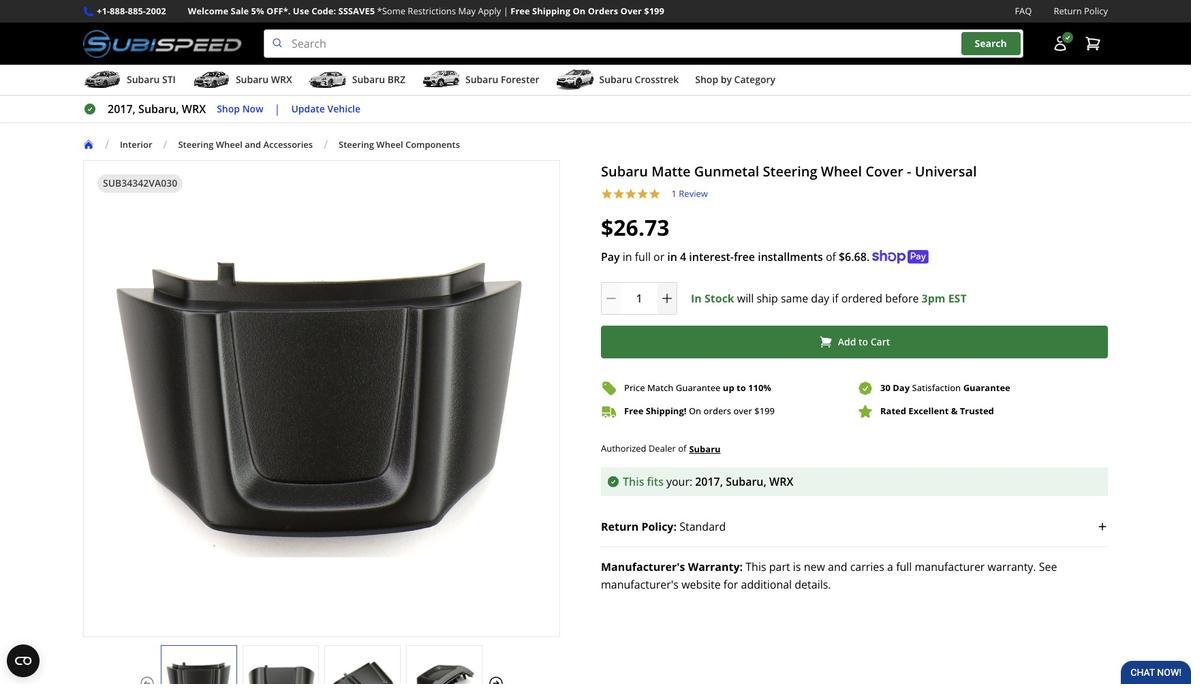 Task type: describe. For each thing, give the bounding box(es) containing it.
ship
[[757, 291, 779, 306]]

0 vertical spatial |
[[504, 5, 509, 17]]

update vehicle
[[291, 102, 361, 115]]

2 horizontal spatial steering
[[763, 162, 818, 181]]

brz
[[388, 73, 406, 86]]

return for return policy: standard
[[601, 519, 639, 534]]

day
[[812, 291, 830, 306]]

apply
[[478, 5, 501, 17]]

code:
[[312, 5, 336, 17]]

subispeed logo image
[[83, 29, 242, 58]]

accessories
[[264, 138, 313, 150]]

trusted
[[961, 405, 995, 417]]

policy
[[1085, 5, 1109, 17]]

free shipping! on orders over $199
[[625, 405, 775, 417]]

welcome sale 5% off*. use code: sssave5 *some restrictions may apply | free shipping on orders over $199
[[188, 5, 665, 17]]

+1-888-885-2002 link
[[97, 4, 166, 18]]

*some
[[377, 5, 406, 17]]

manufacturer's
[[601, 560, 686, 575]]

new
[[804, 560, 826, 575]]

steering for steering wheel and accessories
[[178, 138, 214, 150]]

website
[[682, 577, 721, 592]]

full inside this part is new and carries a full manufacturer warranty. see manufacturer's website for additional details.
[[897, 560, 913, 575]]

interior
[[120, 138, 152, 150]]

add to cart
[[839, 335, 891, 348]]

0 horizontal spatial free
[[511, 5, 530, 17]]

of inside authorized dealer of subaru
[[679, 443, 687, 455]]

rated excellent & trusted
[[881, 405, 995, 417]]

update
[[291, 102, 325, 115]]

orders
[[704, 405, 732, 417]]

will
[[738, 291, 754, 306]]

pay
[[601, 249, 620, 264]]

&
[[952, 405, 958, 417]]

2 horizontal spatial wheel
[[822, 162, 863, 181]]

is
[[794, 560, 802, 575]]

a
[[888, 560, 894, 575]]

subaru brz button
[[309, 68, 406, 95]]

match
[[648, 382, 674, 394]]

shop now
[[217, 102, 264, 115]]

shop for shop now
[[217, 102, 240, 115]]

this part is new and carries a full manufacturer warranty. see manufacturer's website for additional details.
[[601, 560, 1058, 592]]

this fits your: 2017, subaru, wrx
[[623, 474, 794, 489]]

installments
[[758, 249, 824, 264]]

up
[[723, 382, 735, 394]]

wheel for components
[[377, 138, 403, 150]]

0 vertical spatial and
[[245, 138, 261, 150]]

manufacturer's
[[601, 577, 679, 592]]

1 vertical spatial subaru,
[[726, 474, 767, 489]]

subaru forester
[[466, 73, 540, 86]]

see
[[1040, 560, 1058, 575]]

.
[[867, 249, 870, 264]]

steering wheel and accessories link down now
[[178, 138, 324, 150]]

2 sub34342va030 subaru matte gunmetal steering wheel cover - 15+ wrx / 15+ sti, image from the left
[[243, 660, 318, 685]]

rated
[[881, 405, 907, 417]]

3 sub34342va030 subaru matte gunmetal steering wheel cover - 15+ wrx / 15+ sti, image from the left
[[325, 660, 400, 685]]

in stock will ship same day if ordered before 3pm est
[[691, 291, 967, 306]]

a subaru crosstrek thumbnail image image
[[556, 70, 594, 90]]

subaru wrx
[[236, 73, 292, 86]]

this for fits
[[623, 474, 645, 489]]

shipping
[[533, 5, 571, 17]]

return policy
[[1055, 5, 1109, 17]]

subaru for subaru matte gunmetal steering wheel cover - universal
[[601, 162, 649, 181]]

5%
[[251, 5, 264, 17]]

matte
[[652, 162, 691, 181]]

to inside button
[[859, 335, 869, 348]]

885-
[[128, 5, 146, 17]]

1 in from the left
[[623, 249, 632, 264]]

now
[[243, 102, 264, 115]]

30
[[881, 382, 891, 394]]

subaru for subaru crosstrek
[[600, 73, 633, 86]]

shop by category
[[696, 73, 776, 86]]

restrictions
[[408, 5, 456, 17]]

return policy link
[[1055, 4, 1109, 18]]

888-
[[110, 5, 128, 17]]

details.
[[795, 577, 832, 592]]

additional
[[742, 577, 792, 592]]

subaru for subaru brz
[[352, 73, 385, 86]]

day
[[893, 382, 910, 394]]

ordered
[[842, 291, 883, 306]]

subaru crosstrek
[[600, 73, 679, 86]]

0 vertical spatial on
[[573, 5, 586, 17]]

sti
[[162, 73, 176, 86]]

stock
[[705, 291, 735, 306]]

standard
[[680, 519, 726, 534]]

or
[[654, 249, 665, 264]]

2 horizontal spatial wrx
[[770, 474, 794, 489]]

universal
[[916, 162, 978, 181]]

0 vertical spatial of
[[826, 249, 837, 264]]

this for part
[[746, 560, 767, 575]]

interest-
[[690, 249, 734, 264]]

0 horizontal spatial |
[[275, 102, 281, 117]]

manufacturer's warranty:
[[601, 560, 743, 575]]

decrement image
[[605, 292, 618, 305]]

+1-888-885-2002
[[97, 5, 166, 17]]

authorized
[[601, 443, 647, 455]]

a subaru brz thumbnail image image
[[309, 70, 347, 90]]

subaru for subaru wrx
[[236, 73, 269, 86]]

components
[[406, 138, 460, 150]]

free
[[734, 249, 756, 264]]

0 vertical spatial subaru,
[[138, 102, 179, 117]]

1 review
[[672, 188, 708, 200]]

policy:
[[642, 519, 677, 534]]

manufacturer
[[915, 560, 986, 575]]

2017, subaru, wrx
[[108, 102, 206, 117]]

shop now link
[[217, 101, 264, 117]]

1 sub34342va030 subaru matte gunmetal steering wheel cover - 15+ wrx / 15+ sti, image from the left
[[162, 660, 237, 685]]



Task type: vqa. For each thing, say whether or not it's contained in the screenshot.
Subaru,
yes



Task type: locate. For each thing, give the bounding box(es) containing it.
for
[[724, 577, 739, 592]]

before
[[886, 291, 920, 306]]

1 vertical spatial full
[[897, 560, 913, 575]]

0 horizontal spatial guarantee
[[676, 382, 721, 394]]

/ right interior at the left of page
[[163, 137, 167, 152]]

1 vertical spatial on
[[689, 405, 702, 417]]

0 vertical spatial 2017,
[[108, 102, 136, 117]]

subaru left sti
[[127, 73, 160, 86]]

1 horizontal spatial of
[[826, 249, 837, 264]]

and
[[245, 138, 261, 150], [828, 560, 848, 575]]

subaru for subaru sti
[[127, 73, 160, 86]]

| right apply
[[504, 5, 509, 17]]

interior link down 2017, subaru, wrx
[[120, 138, 163, 150]]

free right apply
[[511, 5, 530, 17]]

0 vertical spatial to
[[859, 335, 869, 348]]

0 horizontal spatial to
[[737, 382, 746, 394]]

2002
[[146, 5, 166, 17]]

subaru link
[[690, 442, 721, 457]]

0 horizontal spatial return
[[601, 519, 639, 534]]

0 vertical spatial free
[[511, 5, 530, 17]]

use
[[293, 5, 309, 17]]

1 horizontal spatial subaru,
[[726, 474, 767, 489]]

over
[[734, 405, 753, 417]]

subaru forester button
[[422, 68, 540, 95]]

shipping!
[[646, 405, 687, 417]]

and right new
[[828, 560, 848, 575]]

steering
[[178, 138, 214, 150], [339, 138, 374, 150], [763, 162, 818, 181]]

full left or
[[635, 249, 651, 264]]

0 horizontal spatial wheel
[[216, 138, 243, 150]]

1 horizontal spatial |
[[504, 5, 509, 17]]

in
[[691, 291, 702, 306]]

0 vertical spatial shop
[[696, 73, 719, 86]]

search input field
[[264, 29, 1024, 58]]

wheel left the cover
[[822, 162, 863, 181]]

0 horizontal spatial and
[[245, 138, 261, 150]]

2 horizontal spatial /
[[324, 137, 328, 152]]

1 horizontal spatial free
[[625, 405, 644, 417]]

1 star image from the left
[[601, 188, 613, 200]]

cart
[[871, 335, 891, 348]]

wheel down shop now link
[[216, 138, 243, 150]]

est
[[949, 291, 967, 306]]

return for return policy
[[1055, 5, 1083, 17]]

in
[[623, 249, 632, 264], [668, 249, 678, 264]]

steering wheel and accessories link down shop now link
[[178, 138, 313, 150]]

$6.68
[[839, 249, 867, 264]]

1 horizontal spatial return
[[1055, 5, 1083, 17]]

your:
[[667, 474, 693, 489]]

0 horizontal spatial shop
[[217, 102, 240, 115]]

1 vertical spatial and
[[828, 560, 848, 575]]

star image
[[601, 188, 613, 200], [613, 188, 625, 200], [625, 188, 637, 200], [637, 188, 649, 200]]

of
[[826, 249, 837, 264], [679, 443, 687, 455]]

shop left by
[[696, 73, 719, 86]]

shop by category button
[[696, 68, 776, 95]]

fits
[[648, 474, 664, 489]]

1 vertical spatial 2017,
[[696, 474, 724, 489]]

1 vertical spatial $199
[[755, 405, 775, 417]]

authorized dealer of subaru
[[601, 443, 721, 455]]

steering wheel components
[[339, 138, 460, 150]]

steering down vehicle
[[339, 138, 374, 150]]

subaru matte gunmetal steering wheel cover - universal
[[601, 162, 978, 181]]

subaru, up standard
[[726, 474, 767, 489]]

on left orders
[[573, 5, 586, 17]]

2017, right 'your:'
[[696, 474, 724, 489]]

in right pay
[[623, 249, 632, 264]]

update vehicle button
[[291, 101, 361, 117]]

shop
[[696, 73, 719, 86], [217, 102, 240, 115]]

guarantee up trusted
[[964, 382, 1011, 394]]

1 vertical spatial return
[[601, 519, 639, 534]]

full right a
[[897, 560, 913, 575]]

crosstrek
[[635, 73, 679, 86]]

1 review link
[[672, 188, 708, 200]]

welcome
[[188, 5, 229, 17]]

/ for steering wheel components
[[324, 137, 328, 152]]

return left policy
[[1055, 5, 1083, 17]]

part
[[770, 560, 791, 575]]

return
[[1055, 5, 1083, 17], [601, 519, 639, 534]]

forester
[[501, 73, 540, 86]]

$26.73
[[601, 212, 670, 242]]

subaru crosstrek button
[[556, 68, 679, 95]]

subaru inside subaru crosstrek dropdown button
[[600, 73, 633, 86]]

if
[[833, 291, 839, 306]]

may
[[459, 5, 476, 17]]

warranty.
[[988, 560, 1037, 575]]

30 day satisfaction guarantee
[[881, 382, 1011, 394]]

off*.
[[267, 5, 291, 17]]

1 horizontal spatial shop
[[696, 73, 719, 86]]

0 vertical spatial full
[[635, 249, 651, 264]]

2 in from the left
[[668, 249, 678, 264]]

0 vertical spatial $199
[[645, 5, 665, 17]]

add
[[839, 335, 857, 348]]

wheel left the components
[[377, 138, 403, 150]]

1 horizontal spatial guarantee
[[964, 382, 1011, 394]]

increment image
[[661, 292, 674, 305]]

faq link
[[1016, 4, 1033, 18]]

None number field
[[601, 282, 678, 315]]

to right up
[[737, 382, 746, 394]]

shop for shop by category
[[696, 73, 719, 86]]

0 vertical spatial wrx
[[271, 73, 292, 86]]

subaru for subaru forester
[[466, 73, 499, 86]]

1 horizontal spatial full
[[897, 560, 913, 575]]

2017, down "subaru sti" dropdown button
[[108, 102, 136, 117]]

4 star image from the left
[[637, 188, 649, 200]]

and inside this part is new and carries a full manufacturer warranty. see manufacturer's website for additional details.
[[828, 560, 848, 575]]

excellent
[[909, 405, 949, 417]]

0 horizontal spatial of
[[679, 443, 687, 455]]

shop inside dropdown button
[[696, 73, 719, 86]]

a subaru wrx thumbnail image image
[[192, 70, 230, 90]]

1 horizontal spatial /
[[163, 137, 167, 152]]

shop pay image
[[873, 250, 930, 264]]

/
[[105, 137, 109, 152], [163, 137, 167, 152], [324, 137, 328, 152]]

1 vertical spatial of
[[679, 443, 687, 455]]

button image
[[1053, 36, 1069, 52]]

subaru inside authorized dealer of subaru
[[690, 443, 721, 455]]

subaru
[[127, 73, 160, 86], [236, 73, 269, 86], [352, 73, 385, 86], [466, 73, 499, 86], [600, 73, 633, 86], [601, 162, 649, 181], [690, 443, 721, 455]]

return left policy:
[[601, 519, 639, 534]]

sub34342va030
[[103, 177, 178, 190]]

1 horizontal spatial this
[[746, 560, 767, 575]]

subaru, down subaru sti
[[138, 102, 179, 117]]

warranty:
[[688, 560, 743, 575]]

| right now
[[275, 102, 281, 117]]

search
[[975, 37, 1008, 50]]

a subaru forester thumbnail image image
[[422, 70, 460, 90]]

home image
[[83, 139, 94, 150]]

3pm
[[922, 291, 946, 306]]

subaru inside "subaru sti" dropdown button
[[127, 73, 160, 86]]

subaru sti
[[127, 73, 176, 86]]

1 vertical spatial shop
[[217, 102, 240, 115]]

same
[[781, 291, 809, 306]]

4 sub34342va030 subaru matte gunmetal steering wheel cover - 15+ wrx / 15+ sti, image from the left
[[407, 660, 482, 685]]

2 vertical spatial wrx
[[770, 474, 794, 489]]

1 horizontal spatial in
[[668, 249, 678, 264]]

subaru up this fits your: 2017, subaru, wrx
[[690, 443, 721, 455]]

0 horizontal spatial wrx
[[182, 102, 206, 117]]

of left $6.68
[[826, 249, 837, 264]]

0 horizontal spatial steering
[[178, 138, 214, 150]]

1 horizontal spatial 2017,
[[696, 474, 724, 489]]

1 horizontal spatial to
[[859, 335, 869, 348]]

subaru wrx button
[[192, 68, 292, 95]]

carries
[[851, 560, 885, 575]]

this left the fits
[[623, 474, 645, 489]]

/ for interior
[[105, 137, 109, 152]]

3 star image from the left
[[625, 188, 637, 200]]

subaru up now
[[236, 73, 269, 86]]

0 vertical spatial this
[[623, 474, 645, 489]]

free down price
[[625, 405, 644, 417]]

subaru inside subaru forester dropdown button
[[466, 73, 499, 86]]

on left "orders"
[[689, 405, 702, 417]]

on
[[573, 5, 586, 17], [689, 405, 702, 417]]

1 horizontal spatial on
[[689, 405, 702, 417]]

0 horizontal spatial $199
[[645, 5, 665, 17]]

subaru left crosstrek
[[600, 73, 633, 86]]

cover
[[866, 162, 904, 181]]

0 horizontal spatial subaru,
[[138, 102, 179, 117]]

/ for steering wheel and accessories
[[163, 137, 167, 152]]

return policy: standard
[[601, 519, 726, 534]]

2 guarantee from the left
[[964, 382, 1011, 394]]

steering for steering wheel components
[[339, 138, 374, 150]]

1 horizontal spatial $199
[[755, 405, 775, 417]]

steering wheel and accessories link
[[178, 138, 324, 150], [178, 138, 313, 150]]

orders
[[588, 5, 619, 17]]

in left 4 in the top right of the page
[[668, 249, 678, 264]]

category
[[735, 73, 776, 86]]

subaru inside 'subaru brz' dropdown button
[[352, 73, 385, 86]]

0 vertical spatial return
[[1055, 5, 1083, 17]]

+1-
[[97, 5, 110, 17]]

guarantee up free shipping! on orders over $199
[[676, 382, 721, 394]]

over
[[621, 5, 642, 17]]

dealer
[[649, 443, 676, 455]]

shop left now
[[217, 102, 240, 115]]

0 horizontal spatial 2017,
[[108, 102, 136, 117]]

subaru sti button
[[83, 68, 176, 95]]

4
[[681, 249, 687, 264]]

1 guarantee from the left
[[676, 382, 721, 394]]

1 vertical spatial |
[[275, 102, 281, 117]]

1 horizontal spatial wheel
[[377, 138, 403, 150]]

1 vertical spatial to
[[737, 382, 746, 394]]

/ down update vehicle button
[[324, 137, 328, 152]]

subaru left forester
[[466, 73, 499, 86]]

0 horizontal spatial in
[[623, 249, 632, 264]]

0 horizontal spatial full
[[635, 249, 651, 264]]

1 horizontal spatial and
[[828, 560, 848, 575]]

1 vertical spatial this
[[746, 560, 767, 575]]

wheel
[[216, 138, 243, 150], [377, 138, 403, 150], [822, 162, 863, 181]]

sub34342va030 subaru matte gunmetal steering wheel cover - 15+ wrx / 15+ sti, image
[[162, 660, 237, 685], [243, 660, 318, 685], [325, 660, 400, 685], [407, 660, 482, 685]]

wrx inside subaru wrx dropdown button
[[271, 73, 292, 86]]

1 vertical spatial free
[[625, 405, 644, 417]]

open widget image
[[7, 645, 40, 678]]

1 horizontal spatial wrx
[[271, 73, 292, 86]]

subaru left matte
[[601, 162, 649, 181]]

subaru left brz
[[352, 73, 385, 86]]

wheel for and
[[216, 138, 243, 150]]

this up additional
[[746, 560, 767, 575]]

1 / from the left
[[105, 137, 109, 152]]

steering down 2017, subaru, wrx
[[178, 138, 214, 150]]

faq
[[1016, 5, 1033, 17]]

0 horizontal spatial /
[[105, 137, 109, 152]]

of right dealer
[[679, 443, 687, 455]]

steering right gunmetal
[[763, 162, 818, 181]]

go to right image image
[[488, 676, 505, 685]]

and left accessories
[[245, 138, 261, 150]]

subaru inside subaru wrx dropdown button
[[236, 73, 269, 86]]

sssave5
[[339, 5, 375, 17]]

110%
[[749, 382, 772, 394]]

0 horizontal spatial this
[[623, 474, 645, 489]]

interior link up sub34342va030
[[120, 138, 152, 150]]

a subaru sti thumbnail image image
[[83, 70, 121, 90]]

full
[[635, 249, 651, 264], [897, 560, 913, 575]]

0 horizontal spatial on
[[573, 5, 586, 17]]

2 / from the left
[[163, 137, 167, 152]]

by
[[721, 73, 732, 86]]

this inside this part is new and carries a full manufacturer warranty. see manufacturer's website for additional details.
[[746, 560, 767, 575]]

/ right home icon
[[105, 137, 109, 152]]

2 star image from the left
[[613, 188, 625, 200]]

1 horizontal spatial steering
[[339, 138, 374, 150]]

subaru brz
[[352, 73, 406, 86]]

guarantee
[[676, 382, 721, 394], [964, 382, 1011, 394]]

1 vertical spatial wrx
[[182, 102, 206, 117]]

star image
[[649, 188, 661, 200]]

to right add
[[859, 335, 869, 348]]

subaru,
[[138, 102, 179, 117], [726, 474, 767, 489]]

gunmetal
[[695, 162, 760, 181]]

3 / from the left
[[324, 137, 328, 152]]



